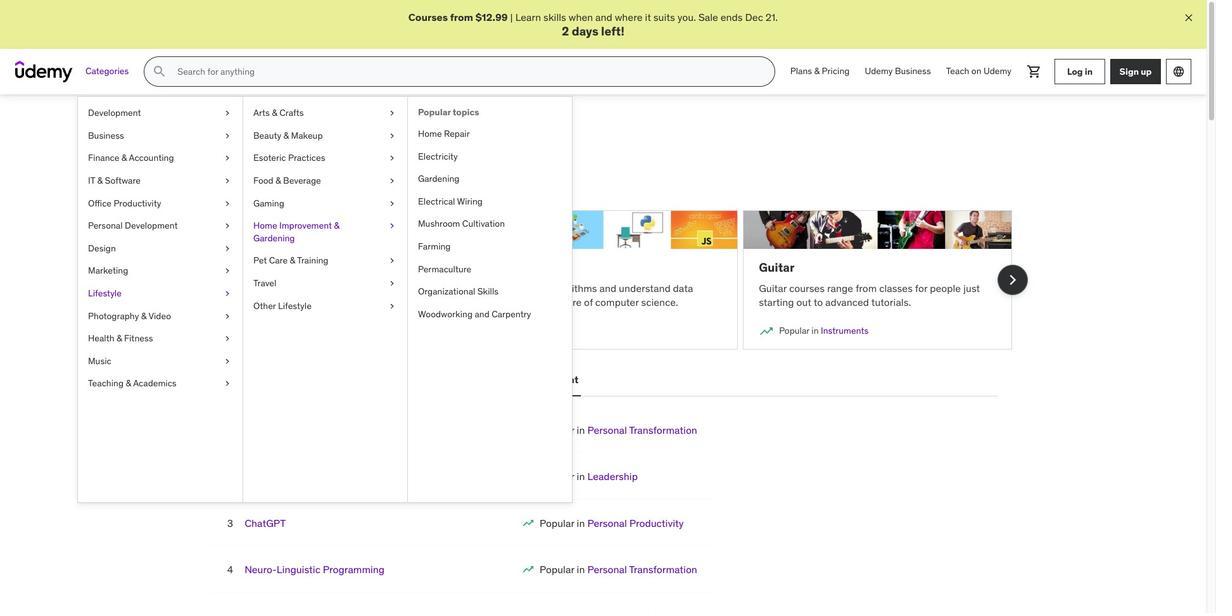 Task type: locate. For each thing, give the bounding box(es) containing it.
personal development link
[[78, 215, 243, 237]]

something
[[222, 161, 270, 174]]

neuro-
[[245, 563, 277, 576]]

xsmall image inside home improvement & gardening link
[[387, 220, 397, 232]]

1 horizontal spatial udemy
[[984, 66, 1012, 77]]

1 vertical spatial personal transformation link
[[588, 563, 698, 576]]

2 transformation from the top
[[629, 563, 698, 576]]

xsmall image for home improvement & gardening
[[387, 220, 397, 232]]

& right arts
[[272, 107, 277, 119]]

0 vertical spatial topics
[[453, 107, 479, 118]]

in left instruments
[[812, 325, 819, 337]]

for
[[915, 282, 928, 295]]

choose a language image
[[1173, 65, 1186, 78]]

0 horizontal spatial home
[[253, 220, 277, 231]]

home up electricity at top
[[418, 128, 442, 139]]

learn something completely new or improve your existing skills
[[194, 161, 479, 174]]

fitness
[[124, 333, 153, 344]]

2 popular in personal transformation from the top
[[540, 563, 698, 576]]

xsmall image inside marketing link
[[222, 265, 233, 278]]

0 horizontal spatial udemy
[[865, 66, 893, 77]]

categories
[[86, 66, 129, 77]]

development inside personal development link
[[125, 220, 178, 231]]

algorithms
[[549, 282, 597, 295]]

1 horizontal spatial skills
[[544, 11, 566, 23]]

xsmall image
[[222, 107, 233, 120], [387, 130, 397, 142], [387, 175, 397, 187], [222, 243, 233, 255], [387, 255, 397, 267], [222, 265, 233, 278], [387, 278, 397, 290], [222, 288, 233, 300], [222, 310, 233, 323], [222, 333, 233, 345], [222, 378, 233, 390]]

0 horizontal spatial learn
[[194, 161, 220, 174]]

personal
[[88, 220, 123, 231], [470, 373, 512, 386], [588, 424, 627, 437], [588, 517, 627, 530], [588, 563, 627, 576]]

1 vertical spatial business
[[88, 130, 124, 141]]

1 popular in personal transformation from the top
[[540, 424, 698, 437]]

music link
[[78, 350, 243, 373]]

guitar for guitar
[[759, 260, 795, 275]]

skills
[[478, 286, 499, 297]]

popular in leadership
[[540, 470, 638, 483]]

learn inside courses from $12.99 | learn skills when and where it suits you. sale ends dec 21. 2 days left!
[[516, 11, 541, 23]]

gardening up care
[[253, 232, 295, 244]]

business left 'teach' at the top of the page
[[895, 66, 931, 77]]

udemy right pricing
[[865, 66, 893, 77]]

0 vertical spatial from
[[450, 11, 473, 23]]

personal for first cell from the top of the page
[[588, 424, 627, 437]]

1 horizontal spatial home
[[418, 128, 442, 139]]

xsmall image inside design link
[[222, 243, 233, 255]]

xsmall image for other lifestyle
[[387, 300, 397, 312]]

chatgpt
[[245, 517, 286, 530]]

xsmall image inside pet care & training link
[[387, 255, 397, 267]]

xsmall image inside music "link"
[[222, 355, 233, 368]]

personal development for personal development button
[[470, 373, 579, 386]]

1 vertical spatial transformation
[[629, 563, 698, 576]]

teaching
[[88, 378, 124, 389]]

gardening
[[418, 173, 460, 185], [253, 232, 295, 244]]

business up finance
[[88, 130, 124, 141]]

xsmall image for photography & video
[[222, 310, 233, 323]]

& down 'gaming' link
[[334, 220, 340, 231]]

learn left something
[[194, 161, 220, 174]]

next image
[[1003, 270, 1023, 290]]

cell
[[540, 424, 698, 437], [540, 470, 638, 483], [540, 517, 684, 530], [540, 563, 698, 576], [540, 610, 698, 613]]

xsmall image inside the teaching & academics link
[[222, 378, 233, 390]]

and down arts & crafts
[[259, 125, 287, 145]]

personal transformation link down personal productivity link
[[588, 563, 698, 576]]

lifestyle down marketing
[[88, 288, 122, 299]]

home inside home improvement & gardening
[[253, 220, 277, 231]]

beauty & makeup link
[[243, 125, 407, 147]]

1 vertical spatial gardening
[[253, 232, 295, 244]]

leadership link
[[588, 470, 638, 483]]

from inside the use statistical probability to teach computers how to learn from data.
[[235, 296, 256, 309]]

1 vertical spatial guitar
[[759, 282, 787, 295]]

productivity
[[114, 197, 161, 209], [630, 517, 684, 530]]

1 horizontal spatial productivity
[[630, 517, 684, 530]]

& right food
[[276, 175, 281, 186]]

business link
[[78, 125, 243, 147]]

to right how
[[438, 282, 447, 295]]

0 vertical spatial personal development
[[88, 220, 178, 231]]

1 horizontal spatial from
[[450, 11, 473, 23]]

tutorials.
[[872, 296, 911, 309]]

1 horizontal spatial topics
[[453, 107, 479, 118]]

0 vertical spatial development
[[88, 107, 141, 119]]

1 horizontal spatial personal development
[[470, 373, 579, 386]]

from up "advanced"
[[856, 282, 877, 295]]

xsmall image inside food & beverage link
[[387, 175, 397, 187]]

computers
[[366, 282, 414, 295]]

1 horizontal spatial gardening
[[418, 173, 460, 185]]

categories button
[[78, 57, 136, 87]]

development for personal development link
[[125, 220, 178, 231]]

academics
[[133, 378, 177, 389]]

personal transformation link up the leadership "link"
[[588, 424, 698, 437]]

1 vertical spatial skills
[[456, 161, 479, 174]]

skills right existing
[[456, 161, 479, 174]]

food
[[253, 175, 274, 186]]

gardening down electricity at top
[[418, 173, 460, 185]]

repair
[[444, 128, 470, 139]]

xsmall image for travel
[[387, 278, 397, 290]]

topics up improve
[[359, 125, 405, 145]]

xsmall image inside office productivity link
[[222, 197, 233, 210]]

electrical wiring
[[418, 196, 483, 207]]

3 cell from the top
[[540, 517, 684, 530]]

food & beverage
[[253, 175, 321, 186]]

xsmall image for development
[[222, 107, 233, 120]]

1 personal transformation link from the top
[[588, 424, 698, 437]]

guitar inside guitar courses range from classes for people just starting out to advanced tutorials.
[[759, 282, 787, 295]]

learn for learn to build algorithms and understand data structures at the core of computer science.
[[485, 282, 510, 295]]

popular in image
[[210, 324, 225, 339], [759, 324, 774, 339], [522, 517, 535, 530], [522, 563, 535, 576]]

personal transformation link for 4th cell from the top
[[588, 563, 698, 576]]

and down "skills" on the left of the page
[[475, 308, 490, 320]]

from down statistical
[[235, 296, 256, 309]]

& right plans
[[815, 66, 820, 77]]

pet
[[253, 255, 267, 266]]

design link
[[78, 237, 243, 260]]

submit search image
[[152, 64, 168, 79]]

lifestyle down probability on the top left
[[278, 300, 312, 311]]

personal development
[[88, 220, 178, 231], [470, 373, 579, 386]]

lifestyle
[[88, 288, 122, 299], [278, 300, 312, 311]]

udemy business
[[865, 66, 931, 77]]

topics up repair
[[453, 107, 479, 118]]

development for personal development button
[[514, 373, 579, 386]]

skills up 2 on the left top of page
[[544, 11, 566, 23]]

in left leadership
[[577, 470, 585, 483]]

arts
[[253, 107, 270, 119]]

xsmall image inside the other lifestyle link
[[387, 300, 397, 312]]

0 vertical spatial gardening
[[418, 173, 460, 185]]

1 vertical spatial learn
[[194, 161, 220, 174]]

& for fitness
[[117, 333, 122, 344]]

& right teaching
[[126, 378, 131, 389]]

machine
[[210, 260, 259, 275]]

and up computer
[[600, 282, 617, 295]]

popular in personal transformation up leadership
[[540, 424, 698, 437]]

personal productivity link
[[588, 517, 684, 530]]

popular and trending topics
[[194, 125, 405, 145]]

health
[[88, 333, 114, 344]]

1 horizontal spatial business
[[895, 66, 931, 77]]

you.
[[678, 11, 696, 23]]

0 vertical spatial transformation
[[629, 424, 698, 437]]

0 vertical spatial productivity
[[114, 197, 161, 209]]

2 personal transformation link from the top
[[588, 563, 698, 576]]

& right health
[[117, 333, 122, 344]]

& right finance
[[122, 152, 127, 164]]

popular in image for popular in personal transformation
[[522, 563, 535, 576]]

development
[[88, 107, 141, 119], [125, 220, 178, 231], [514, 373, 579, 386]]

to up the other lifestyle link
[[327, 282, 336, 295]]

1 vertical spatial topics
[[359, 125, 405, 145]]

0 vertical spatial guitar
[[759, 260, 795, 275]]

0 horizontal spatial lifestyle
[[88, 288, 122, 299]]

0 vertical spatial learn
[[516, 11, 541, 23]]

in down other
[[263, 325, 270, 337]]

learn up structures
[[485, 282, 510, 295]]

1 vertical spatial development
[[125, 220, 178, 231]]

& for crafts
[[272, 107, 277, 119]]

xsmall image inside photography & video link
[[222, 310, 233, 323]]

1 vertical spatial from
[[856, 282, 877, 295]]

xsmall image inside beauty & makeup link
[[387, 130, 397, 142]]

development inside personal development button
[[514, 373, 579, 386]]

popular in personal transformation down popular in personal productivity
[[540, 563, 698, 576]]

in for instruments link
[[812, 325, 819, 337]]

xsmall image for esoteric practices
[[387, 152, 397, 165]]

xsmall image inside personal development link
[[222, 220, 233, 232]]

1 vertical spatial home
[[253, 220, 277, 231]]

2 vertical spatial from
[[235, 296, 256, 309]]

0 vertical spatial popular in personal transformation
[[540, 424, 698, 437]]

from left $12.99
[[450, 11, 473, 23]]

programming
[[323, 563, 385, 576]]

xsmall image inside esoteric practices link
[[387, 152, 397, 165]]

1 cell from the top
[[540, 424, 698, 437]]

on
[[972, 66, 982, 77]]

0 horizontal spatial business
[[88, 130, 124, 141]]

at
[[533, 296, 542, 309]]

1 horizontal spatial lifestyle
[[278, 300, 312, 311]]

3
[[227, 517, 233, 530]]

2 guitar from the top
[[759, 282, 787, 295]]

and up the "left!"
[[596, 11, 613, 23]]

marketing
[[88, 265, 128, 276]]

xsmall image inside finance & accounting link
[[222, 152, 233, 165]]

xsmall image for pet care & training
[[387, 255, 397, 267]]

xsmall image inside development link
[[222, 107, 233, 120]]

esoteric practices link
[[243, 147, 407, 170]]

linguistic
[[277, 563, 321, 576]]

to up structures
[[513, 282, 522, 295]]

electricity link
[[408, 145, 572, 168]]

to inside learn to build algorithms and understand data structures at the core of computer science.
[[513, 282, 522, 295]]

0 vertical spatial skills
[[544, 11, 566, 23]]

xsmall image inside lifestyle link
[[222, 288, 233, 300]]

1 horizontal spatial learn
[[485, 282, 510, 295]]

xsmall image
[[387, 107, 397, 120], [222, 130, 233, 142], [222, 152, 233, 165], [387, 152, 397, 165], [222, 175, 233, 187], [222, 197, 233, 210], [387, 197, 397, 210], [222, 220, 233, 232], [387, 220, 397, 232], [387, 300, 397, 312], [222, 355, 233, 368]]

& left video
[[141, 310, 147, 322]]

to right out
[[814, 296, 823, 309]]

& right beauty
[[284, 130, 289, 141]]

organizational skills link
[[408, 281, 572, 303]]

& for academics
[[126, 378, 131, 389]]

esoteric
[[253, 152, 286, 164]]

0 vertical spatial business
[[895, 66, 931, 77]]

ends
[[721, 11, 743, 23]]

sign up link
[[1111, 59, 1161, 84]]

home repair
[[418, 128, 470, 139]]

& for makeup
[[284, 130, 289, 141]]

skills
[[544, 11, 566, 23], [456, 161, 479, 174]]

in down popular in leadership
[[577, 517, 585, 530]]

personal development inside button
[[470, 373, 579, 386]]

arts & crafts link
[[243, 102, 407, 125]]

woodworking
[[418, 308, 473, 320]]

plans & pricing
[[791, 66, 850, 77]]

1 vertical spatial lifestyle
[[278, 300, 312, 311]]

xsmall image inside health & fitness link
[[222, 333, 233, 345]]

learn inside learn to build algorithms and understand data structures at the core of computer science.
[[485, 282, 510, 295]]

xsmall image for finance & accounting
[[222, 152, 233, 165]]

mushroom
[[418, 218, 460, 230]]

xsmall image for personal development
[[222, 220, 233, 232]]

0 horizontal spatial from
[[235, 296, 256, 309]]

2 horizontal spatial learn
[[516, 11, 541, 23]]

organizational skills
[[418, 286, 499, 297]]

home improvement & gardening element
[[407, 97, 572, 503]]

0 horizontal spatial gardening
[[253, 232, 295, 244]]

plans & pricing link
[[783, 57, 858, 87]]

people
[[930, 282, 961, 295]]

carpentry
[[492, 308, 531, 320]]

popular in personal transformation for 4th cell from the top
[[540, 563, 698, 576]]

use
[[210, 282, 228, 295]]

in for the leadership "link"
[[577, 470, 585, 483]]

in up popular in leadership
[[577, 424, 585, 437]]

learn to build algorithms and understand data structures at the core of computer science.
[[485, 282, 693, 309]]

popular
[[418, 107, 451, 118], [194, 125, 256, 145], [230, 325, 261, 337], [779, 325, 810, 337], [540, 424, 575, 437], [540, 470, 575, 483], [540, 517, 575, 530], [540, 563, 575, 576]]

xsmall image inside 'gaming' link
[[387, 197, 397, 210]]

finance & accounting link
[[78, 147, 243, 170]]

xsmall image inside the 'it & software' link
[[222, 175, 233, 187]]

training
[[297, 255, 329, 266]]

data
[[673, 282, 693, 295]]

1 guitar from the top
[[759, 260, 795, 275]]

other lifestyle
[[253, 300, 312, 311]]

learn
[[210, 296, 233, 309]]

popular inside the home improvement & gardening element
[[418, 107, 451, 118]]

4 cell from the top
[[540, 563, 698, 576]]

in down popular in personal productivity
[[577, 563, 585, 576]]

video
[[149, 310, 171, 322]]

xsmall image inside "travel" link
[[387, 278, 397, 290]]

0 horizontal spatial personal development
[[88, 220, 178, 231]]

& right it at the left of page
[[97, 175, 103, 186]]

xsmall image inside 'business' link
[[222, 130, 233, 142]]

xsmall image for gaming
[[387, 197, 397, 210]]

it & software
[[88, 175, 141, 186]]

2 horizontal spatial from
[[856, 282, 877, 295]]

computer
[[596, 296, 639, 309]]

xsmall image for design
[[222, 243, 233, 255]]

teach on udemy
[[946, 66, 1012, 77]]

learn right |
[[516, 11, 541, 23]]

new
[[325, 161, 344, 174]]

2 vertical spatial development
[[514, 373, 579, 386]]

business
[[895, 66, 931, 77], [88, 130, 124, 141]]

0 vertical spatial personal transformation link
[[588, 424, 698, 437]]

xsmall image for music
[[222, 355, 233, 368]]

1 vertical spatial popular in personal transformation
[[540, 563, 698, 576]]

from inside courses from $12.99 | learn skills when and where it suits you. sale ends dec 21. 2 days left!
[[450, 11, 473, 23]]

in for personal transformation link for 4th cell from the top
[[577, 563, 585, 576]]

in right log
[[1085, 66, 1093, 77]]

teaching & academics link
[[78, 373, 243, 395]]

xsmall image inside arts & crafts link
[[387, 107, 397, 120]]

popular in image for popular in instruments
[[759, 324, 774, 339]]

home down "gaming"
[[253, 220, 277, 231]]

2 vertical spatial learn
[[485, 282, 510, 295]]

|
[[510, 11, 513, 23]]

0 vertical spatial home
[[418, 128, 442, 139]]

1 vertical spatial productivity
[[630, 517, 684, 530]]

popular in image for popular in personal productivity
[[522, 517, 535, 530]]

1 vertical spatial personal development
[[470, 373, 579, 386]]

in for personal productivity link
[[577, 517, 585, 530]]

business inside 'business' link
[[88, 130, 124, 141]]

udemy right on
[[984, 66, 1012, 77]]



Task type: vqa. For each thing, say whether or not it's contained in the screenshot.
the rightmost Gardening
yes



Task type: describe. For each thing, give the bounding box(es) containing it.
home for home repair
[[418, 128, 442, 139]]

in inside "link"
[[1085, 66, 1093, 77]]

trending
[[290, 125, 356, 145]]

music
[[88, 355, 111, 367]]

0 horizontal spatial skills
[[456, 161, 479, 174]]

development link
[[78, 102, 243, 125]]

mushroom cultivation link
[[408, 213, 572, 236]]

courses from $12.99 | learn skills when and where it suits you. sale ends dec 21. 2 days left!
[[409, 11, 778, 39]]

carousel element
[[194, 195, 1028, 365]]

plans
[[791, 66, 812, 77]]

structures
[[485, 296, 531, 309]]

beverage
[[283, 175, 321, 186]]

2 udemy from the left
[[984, 66, 1012, 77]]

xsmall image for food & beverage
[[387, 175, 397, 187]]

popular topics
[[418, 107, 479, 118]]

& for video
[[141, 310, 147, 322]]

practices
[[288, 152, 325, 164]]

gardening inside home improvement & gardening
[[253, 232, 295, 244]]

guitar for guitar courses range from classes for people just starting out to advanced tutorials.
[[759, 282, 787, 295]]

udemy image
[[15, 61, 73, 82]]

log
[[1068, 66, 1083, 77]]

xsmall image for office productivity
[[222, 197, 233, 210]]

learn to build algorithms and understand data structures at the core of computer science. link
[[469, 210, 738, 350]]

personal transformation link for first cell from the top of the page
[[588, 424, 698, 437]]

photography & video
[[88, 310, 171, 322]]

pet care & training link
[[243, 250, 407, 272]]

travel
[[253, 278, 277, 289]]

4
[[227, 563, 233, 576]]

finance
[[88, 152, 119, 164]]

topics inside the home improvement & gardening element
[[453, 107, 479, 118]]

xsmall image for business
[[222, 130, 233, 142]]

suits
[[654, 11, 675, 23]]

0 vertical spatial lifestyle
[[88, 288, 122, 299]]

lifestyle link
[[78, 283, 243, 305]]

finance & accounting
[[88, 152, 174, 164]]

Search for anything text field
[[175, 61, 760, 82]]

other lifestyle link
[[243, 295, 407, 318]]

personal for third cell from the top of the page
[[588, 517, 627, 530]]

home repair link
[[408, 123, 572, 145]]

farming
[[418, 241, 451, 252]]

mushroom cultivation
[[418, 218, 505, 230]]

improvement
[[279, 220, 332, 231]]

& inside home improvement & gardening
[[334, 220, 340, 231]]

& right care
[[290, 255, 295, 266]]

marketing link
[[78, 260, 243, 283]]

close image
[[1183, 11, 1196, 24]]

& for software
[[97, 175, 103, 186]]

popular in personal productivity
[[540, 517, 684, 530]]

woodworking and carpentry link
[[408, 303, 572, 326]]

range
[[827, 282, 854, 295]]

electrical
[[418, 196, 455, 207]]

xsmall image for arts & crafts
[[387, 107, 397, 120]]

neuro-linguistic programming link
[[245, 563, 385, 576]]

instruments link
[[821, 325, 869, 337]]

data.
[[259, 296, 281, 309]]

home for home improvement & gardening
[[253, 220, 277, 231]]

learn for learn something completely new or improve your existing skills
[[194, 161, 220, 174]]

your
[[397, 161, 416, 174]]

improve
[[358, 161, 394, 174]]

in for personal transformation link associated with first cell from the top of the page
[[577, 424, 585, 437]]

0 horizontal spatial topics
[[359, 125, 405, 145]]

wiring
[[457, 196, 483, 207]]

courses
[[409, 11, 448, 23]]

gaming link
[[243, 192, 407, 215]]

or
[[346, 161, 355, 174]]

pricing
[[822, 66, 850, 77]]

development inside development link
[[88, 107, 141, 119]]

personal for 4th cell from the top
[[588, 563, 627, 576]]

completely
[[273, 161, 323, 174]]

esoteric practices
[[253, 152, 325, 164]]

organizational
[[418, 286, 475, 297]]

business inside udemy business link
[[895, 66, 931, 77]]

food & beverage link
[[243, 170, 407, 192]]

1 udemy from the left
[[865, 66, 893, 77]]

photography & video link
[[78, 305, 243, 328]]

of
[[584, 296, 593, 309]]

advanced
[[826, 296, 869, 309]]

where
[[615, 11, 643, 23]]

accounting
[[129, 152, 174, 164]]

udemy business link
[[858, 57, 939, 87]]

personal inside button
[[470, 373, 512, 386]]

software
[[105, 175, 141, 186]]

out
[[797, 296, 812, 309]]

beauty & makeup
[[253, 130, 323, 141]]

personal development for personal development link
[[88, 220, 178, 231]]

permaculture
[[418, 263, 472, 275]]

2
[[562, 24, 569, 39]]

home improvement & gardening link
[[243, 215, 407, 250]]

xsmall image for beauty & makeup
[[387, 130, 397, 142]]

care
[[269, 255, 288, 266]]

sign
[[1120, 66, 1139, 77]]

the
[[545, 296, 559, 309]]

pet care & training
[[253, 255, 329, 266]]

core
[[562, 296, 582, 309]]

xsmall image for lifestyle
[[222, 288, 233, 300]]

from inside guitar courses range from classes for people just starting out to advanced tutorials.
[[856, 282, 877, 295]]

courses
[[790, 282, 825, 295]]

gardening inside 'link'
[[418, 173, 460, 185]]

& for beverage
[[276, 175, 281, 186]]

chatgpt link
[[245, 517, 286, 530]]

& for accounting
[[122, 152, 127, 164]]

& for pricing
[[815, 66, 820, 77]]

it & software link
[[78, 170, 243, 192]]

shopping cart with 0 items image
[[1027, 64, 1042, 79]]

and inside the home improvement & gardening element
[[475, 308, 490, 320]]

skills inside courses from $12.99 | learn skills when and where it suits you. sale ends dec 21. 2 days left!
[[544, 11, 566, 23]]

xsmall image for health & fitness
[[222, 333, 233, 345]]

xsmall image for it & software
[[222, 175, 233, 187]]

xsmall image for teaching & academics
[[222, 378, 233, 390]]

5 cell from the top
[[540, 610, 698, 613]]

and inside courses from $12.99 | learn skills when and where it suits you. sale ends dec 21. 2 days left!
[[596, 11, 613, 23]]

0 horizontal spatial productivity
[[114, 197, 161, 209]]

learning
[[261, 260, 312, 275]]

dec
[[745, 11, 763, 23]]

to inside guitar courses range from classes for people just starting out to advanced tutorials.
[[814, 296, 823, 309]]

xsmall image for marketing
[[222, 265, 233, 278]]

and inside learn to build algorithms and understand data structures at the core of computer science.
[[600, 282, 617, 295]]

popular in personal transformation for first cell from the top of the page
[[540, 424, 698, 437]]

personal development button
[[467, 365, 581, 395]]

teaching & academics
[[88, 378, 177, 389]]

days
[[572, 24, 599, 39]]

makeup
[[291, 130, 323, 141]]

bestselling button
[[209, 365, 269, 395]]

1 transformation from the top
[[629, 424, 698, 437]]

arts & crafts
[[253, 107, 304, 119]]

2 cell from the top
[[540, 470, 638, 483]]



